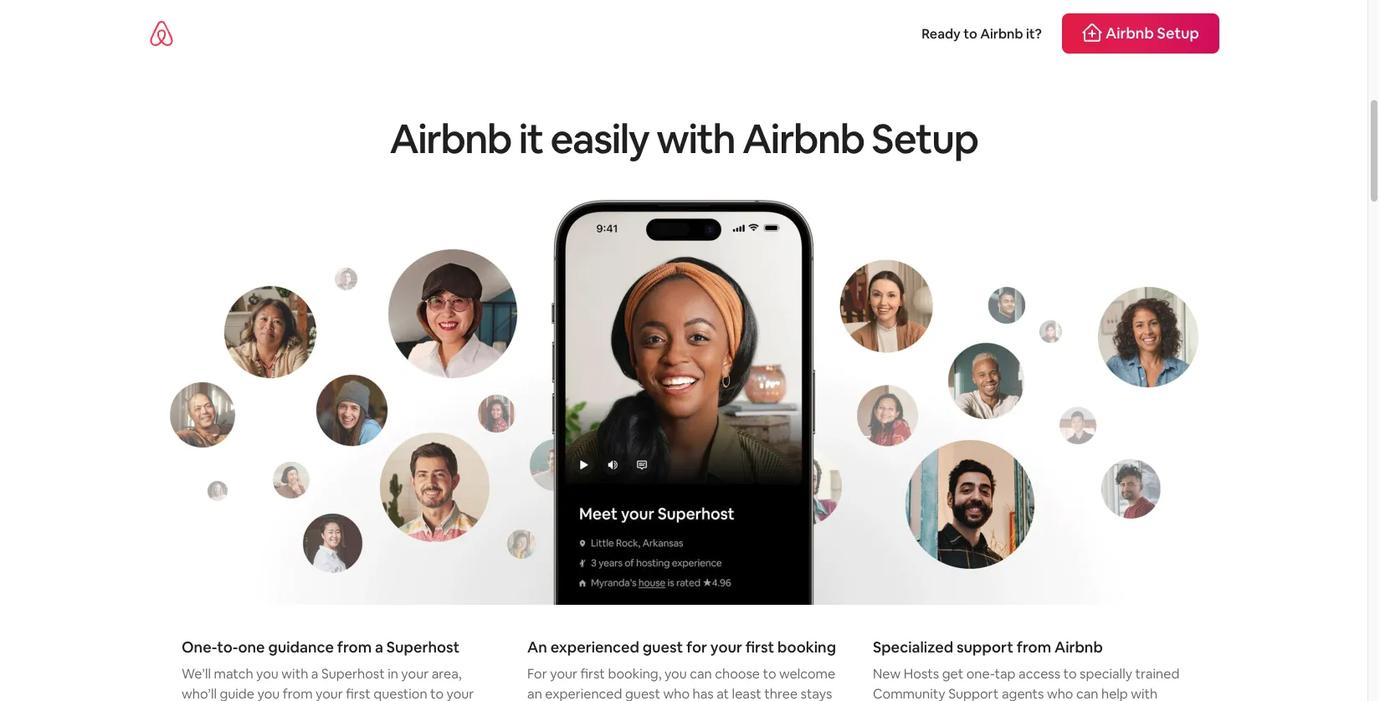 Task type: locate. For each thing, give the bounding box(es) containing it.
one-
[[967, 666, 995, 683]]

an experienced guest for your first booking for your first booking, you can choose to welcome an experienced guest who has at least three stay
[[528, 638, 836, 702]]

to down area, at bottom
[[430, 686, 444, 702]]

to inside an experienced guest for your first booking for your first booking, you can choose to welcome an experienced guest who has at least three stay
[[763, 666, 777, 683]]

airbnb
[[1106, 23, 1154, 43], [981, 25, 1024, 42], [390, 113, 512, 165], [1055, 638, 1103, 658]]

it
[[519, 113, 543, 165]]

one-
[[182, 638, 217, 658]]

1 horizontal spatial a
[[375, 638, 383, 658]]

you down for
[[665, 666, 687, 683]]

1 vertical spatial experienced
[[545, 686, 623, 702]]

airbnb left the it
[[390, 113, 512, 165]]

0 horizontal spatial can
[[690, 666, 712, 683]]

airbnb left 'it?' in the right of the page
[[981, 25, 1024, 42]]

access
[[1019, 666, 1061, 683]]

to right access
[[1064, 666, 1077, 683]]

can down specially
[[1077, 686, 1099, 702]]

0 vertical spatial with
[[657, 113, 735, 165]]

0 vertical spatial can
[[690, 666, 712, 683]]

0 horizontal spatial superhost
[[322, 666, 385, 683]]

first
[[746, 638, 775, 658], [581, 666, 605, 683], [346, 686, 371, 702]]

can inside "specialized support from airbnb new hosts get one-tap access to specially trained community support agents who can help wit"
[[1077, 686, 1099, 702]]

1 horizontal spatial first
[[581, 666, 605, 683]]

2 horizontal spatial first
[[746, 638, 775, 658]]

to inside one-to-one guidance from a superhost we'll match you with a superhost in your area, who'll guide you from your first question to you
[[430, 686, 444, 702]]

experienced right an
[[545, 686, 623, 702]]

0 vertical spatial a
[[375, 638, 383, 658]]

1 vertical spatial can
[[1077, 686, 1099, 702]]

1 horizontal spatial superhost
[[387, 638, 460, 658]]

specialized
[[873, 638, 954, 658]]

first up the choose
[[746, 638, 775, 658]]

ready
[[922, 25, 961, 42]]

from down guidance on the bottom of page
[[283, 686, 313, 702]]

experienced
[[551, 638, 640, 658], [545, 686, 623, 702]]

it?
[[1026, 25, 1042, 42]]

0 horizontal spatial with
[[282, 666, 308, 683]]

to up three
[[763, 666, 777, 683]]

1 horizontal spatial can
[[1077, 686, 1099, 702]]

an
[[528, 686, 542, 702]]

can
[[690, 666, 712, 683], [1077, 686, 1099, 702]]

first left booking,
[[581, 666, 605, 683]]

your
[[711, 638, 743, 658], [401, 666, 429, 683], [550, 666, 578, 683], [316, 686, 343, 702]]

to inside "specialized support from airbnb new hosts get one-tap access to specially trained community support agents who can help wit"
[[1064, 666, 1077, 683]]

match
[[214, 666, 253, 683]]

guest down booking,
[[625, 686, 661, 702]]

from inside "specialized support from airbnb new hosts get one-tap access to specially trained community support agents who can help wit"
[[1017, 638, 1052, 658]]

get
[[943, 666, 964, 683]]

2 who from the left
[[1047, 686, 1074, 702]]

guest
[[643, 638, 683, 658], [625, 686, 661, 702]]

who down access
[[1047, 686, 1074, 702]]

a down guidance on the bottom of page
[[311, 666, 319, 683]]

0 horizontal spatial a
[[311, 666, 319, 683]]

with
[[657, 113, 735, 165], [282, 666, 308, 683]]

1 who from the left
[[664, 686, 690, 702]]

0 vertical spatial superhost
[[387, 638, 460, 658]]

experienced up booking,
[[551, 638, 640, 658]]

2 vertical spatial first
[[346, 686, 371, 702]]

new
[[873, 666, 901, 683]]

can up has
[[690, 666, 712, 683]]

from up access
[[1017, 638, 1052, 658]]

1 vertical spatial superhost
[[322, 666, 385, 683]]

airbnb up specially
[[1055, 638, 1103, 658]]

from right guidance on the bottom of page
[[337, 638, 372, 658]]

one
[[238, 638, 265, 658]]

you
[[256, 666, 279, 683], [665, 666, 687, 683], [257, 686, 280, 702]]

first left 'question' on the left bottom of page
[[346, 686, 371, 702]]

community
[[873, 686, 946, 702]]

a up 'question' on the left bottom of page
[[375, 638, 383, 658]]

to
[[964, 25, 978, 42], [763, 666, 777, 683], [1064, 666, 1077, 683], [430, 686, 444, 702]]

who left has
[[664, 686, 690, 702]]

help
[[1102, 686, 1128, 702]]

0 horizontal spatial who
[[664, 686, 690, 702]]

three
[[765, 686, 798, 702]]

to right ready on the top of page
[[964, 25, 978, 42]]

superhost
[[387, 638, 460, 658], [322, 666, 385, 683]]

a smiling superhost in the airbnb app. text informs us that her name is myranda, she has three years' experience hosting in little rock, and her airbnb rating is 4.96 stars out of 5. image
[[148, 196, 1220, 606], [148, 196, 1220, 606]]

1 vertical spatial guest
[[625, 686, 661, 702]]

setup
[[1158, 23, 1200, 43]]

support
[[949, 686, 999, 702]]

who
[[664, 686, 690, 702], [1047, 686, 1074, 702]]

1 vertical spatial first
[[581, 666, 605, 683]]

support
[[957, 638, 1014, 658]]

1 vertical spatial with
[[282, 666, 308, 683]]

from
[[337, 638, 372, 658], [1017, 638, 1052, 658], [283, 686, 313, 702]]

superhost up area, at bottom
[[387, 638, 460, 658]]

can inside an experienced guest for your first booking for your first booking, you can choose to welcome an experienced guest who has at least three stay
[[690, 666, 712, 683]]

airbnb setup link
[[1062, 13, 1220, 54]]

1 horizontal spatial with
[[657, 113, 735, 165]]

superhost left the in
[[322, 666, 385, 683]]

specially
[[1080, 666, 1133, 683]]

1 horizontal spatial who
[[1047, 686, 1074, 702]]

welcome
[[780, 666, 836, 683]]

who'll
[[182, 686, 217, 702]]

0 horizontal spatial from
[[283, 686, 313, 702]]

with inside one-to-one guidance from a superhost we'll match you with a superhost in your area, who'll guide you from your first question to you
[[282, 666, 308, 683]]

guest left for
[[643, 638, 683, 658]]

0 horizontal spatial first
[[346, 686, 371, 702]]

a
[[375, 638, 383, 658], [311, 666, 319, 683]]

guidance
[[268, 638, 334, 658]]

2 horizontal spatial from
[[1017, 638, 1052, 658]]

map region
[[477, 0, 1335, 193]]

0 vertical spatial first
[[746, 638, 775, 658]]



Task type: describe. For each thing, give the bounding box(es) containing it.
has
[[693, 686, 714, 702]]

your down guidance on the bottom of page
[[316, 686, 343, 702]]

1 vertical spatial a
[[311, 666, 319, 683]]

specialized support from airbnb new hosts get one-tap access to specially trained community support agents who can help wit
[[873, 638, 1180, 702]]

who inside "specialized support from airbnb new hosts get one-tap access to specially trained community support agents who can help wit"
[[1047, 686, 1074, 702]]

an
[[528, 638, 547, 658]]

to-
[[217, 638, 238, 658]]

you right guide
[[257, 686, 280, 702]]

agents
[[1002, 686, 1044, 702]]

you inside an experienced guest for your first booking for your first booking, you can choose to welcome an experienced guest who has at least three stay
[[665, 666, 687, 683]]

easily
[[551, 113, 649, 165]]

one-to-one guidance from a superhost we'll match you with a superhost in your area, who'll guide you from your first question to you
[[182, 638, 474, 702]]

first inside one-to-one guidance from a superhost we'll match you with a superhost in your area, who'll guide you from your first question to you
[[346, 686, 371, 702]]

in
[[388, 666, 398, 683]]

airbnb it easily with airbnb setup
[[390, 113, 978, 165]]

trained
[[1136, 666, 1180, 683]]

your right the in
[[401, 666, 429, 683]]

booking,
[[608, 666, 662, 683]]

at
[[717, 686, 729, 702]]

airbnb homepage image
[[148, 20, 175, 47]]

booking
[[778, 638, 836, 658]]

0 vertical spatial guest
[[643, 638, 683, 658]]

airbnb setup
[[743, 113, 978, 165]]

0 vertical spatial experienced
[[551, 638, 640, 658]]

hosts
[[904, 666, 940, 683]]

1 horizontal spatial from
[[337, 638, 372, 658]]

your right for
[[550, 666, 578, 683]]

your up the choose
[[711, 638, 743, 658]]

question
[[374, 686, 428, 702]]

choose
[[715, 666, 760, 683]]

tap
[[995, 666, 1016, 683]]

guide
[[220, 686, 255, 702]]

you down "one"
[[256, 666, 279, 683]]

airbnb inside "specialized support from airbnb new hosts get one-tap access to specially trained community support agents who can help wit"
[[1055, 638, 1103, 658]]

we'll
[[182, 666, 211, 683]]

least
[[732, 686, 762, 702]]

airbnb setup
[[1106, 23, 1200, 43]]

area,
[[432, 666, 462, 683]]

for
[[687, 638, 708, 658]]

airbnb left setup on the top right
[[1106, 23, 1154, 43]]

for
[[528, 666, 547, 683]]

ready to airbnb it?
[[922, 25, 1042, 42]]

who inside an experienced guest for your first booking for your first booking, you can choose to welcome an experienced guest who has at least three stay
[[664, 686, 690, 702]]



Task type: vqa. For each thing, say whether or not it's contained in the screenshot.
First
yes



